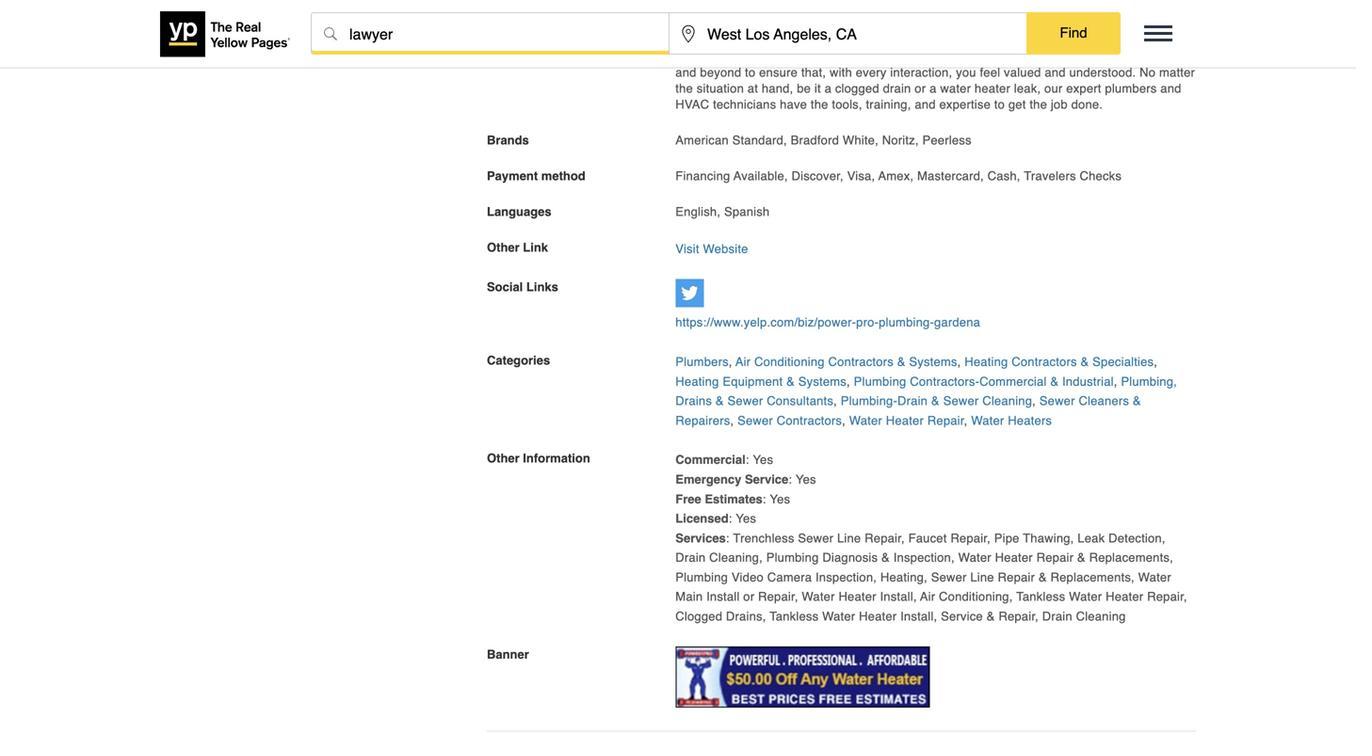 Task type: vqa. For each thing, say whether or not it's contained in the screenshot.
are on the top of page
no



Task type: describe. For each thing, give the bounding box(es) containing it.
find button
[[1027, 12, 1121, 54]]

1 vertical spatial install,
[[901, 610, 938, 624]]

repair, down camera
[[758, 590, 799, 605]]

plumbing inside the when it comes to the comfort of your home, you deserve the best. at power pro plumbing heating & air, we want you to have the best experience possible& that's why we go above and beyond to ensure that, with every interaction, you feel valued and understood. no matter the situation at hand, be it a clogged drain or a water heater leak, our expert plumbers and hvac technicians have the tools, training, and expertise to get the job done.
[[1127, 34, 1179, 48]]

heating equipment & systems link
[[676, 375, 847, 389]]

water down "detection,"
[[1139, 571, 1172, 585]]

: yes up : trenchless
[[763, 492, 791, 507]]

other information
[[487, 452, 590, 466]]

, up contractors-
[[958, 355, 961, 369]]

or inside the : trenchless sewer line repair, faucet repair, pipe thawing, leak detection, drain cleaning, plumbing diagnosis & inspection, water heater repair & replacements, plumbing video camera inspection, heating, sewer line repair & replacements, water main install or repair, water heater install, air conditioning, tankless water heater repair, clogged drains, tankless water heater install, service & repair, drain cleaning
[[744, 590, 755, 605]]

financing
[[676, 169, 731, 183]]

, sewer contractors , water heater repair , water heaters
[[731, 414, 1052, 428]]

leak
[[1078, 532, 1105, 546]]

faucet
[[909, 532, 947, 546]]

heating contractors & specialties link
[[965, 355, 1154, 369]]

and down interaction,
[[915, 98, 936, 112]]

possible&
[[989, 50, 1044, 64]]

heater down pipe on the right bottom of page
[[995, 551, 1033, 565]]

and up our
[[1045, 66, 1066, 80]]

repairers
[[676, 414, 731, 428]]

matter
[[1160, 66, 1196, 80]]

1 horizontal spatial drain
[[898, 394, 928, 408]]

website
[[703, 242, 749, 256]]

english, spanish
[[676, 205, 770, 219]]

drains
[[676, 394, 712, 408]]

no
[[1140, 66, 1156, 80]]

plumbing up camera
[[767, 551, 819, 565]]

your
[[858, 34, 883, 48]]

visit
[[676, 242, 700, 256]]

payment method
[[487, 169, 586, 183]]

the up want
[[777, 34, 795, 48]]

air inside the : trenchless sewer line repair, faucet repair, pipe thawing, leak detection, drain cleaning, plumbing diagnosis & inspection, water heater repair & replacements, plumbing video camera inspection, heating, sewer line repair & replacements, water main install or repair, water heater install, air conditioning, tankless water heater repair, clogged drains, tankless water heater install, service & repair, drain cleaning
[[921, 590, 936, 605]]

repair, up diagnosis
[[865, 532, 905, 546]]

heater down plumbing, drains & sewer consultants link
[[886, 414, 924, 428]]

want
[[776, 50, 802, 64]]

: yes down sewer contractors link
[[789, 473, 817, 487]]

& up industrial
[[1081, 355, 1089, 369]]

sewer contractors link
[[738, 414, 842, 428]]

specialties
[[1093, 355, 1154, 369]]

consultants
[[767, 394, 834, 408]]

0 vertical spatial tankless
[[1017, 590, 1066, 605]]

to up at
[[745, 66, 756, 80]]

install
[[707, 590, 740, 605]]

water
[[941, 82, 971, 96]]

gardena
[[935, 316, 981, 330]]

experience
[[924, 50, 986, 64]]

& down leak
[[1078, 551, 1086, 565]]

: yes down estimates
[[729, 512, 757, 526]]

1 vertical spatial have
[[780, 98, 807, 112]]

banner
[[487, 648, 529, 662]]

sewer cleaners & repairers
[[676, 394, 1142, 428]]

social links
[[487, 280, 559, 294]]

power
[[1064, 34, 1100, 48]]

https://www.yelp.com/biz/power-pro-plumbing-gardena link
[[676, 313, 1196, 333]]

, plumbing-drain & sewer cleaning ,
[[834, 394, 1040, 408]]

& up heating,
[[882, 551, 890, 565]]

training,
[[866, 98, 912, 112]]

best
[[896, 50, 920, 64]]

find
[[1060, 24, 1088, 41]]

0 vertical spatial systems
[[910, 355, 958, 369]]

expert
[[1067, 82, 1102, 96]]

plumbing, drains & sewer consultants
[[676, 375, 1178, 408]]

service inside commercial : yes emergency service : yes free estimates : yes licensed : yes
[[745, 473, 789, 487]]

drains,
[[726, 610, 766, 624]]

plumbing inside plumbers , air conditioning contractors & systems , heating contractors & specialties , heating equipment & systems , plumbing contractors-commercial & industrial ,
[[854, 375, 907, 389]]

repair, left pipe on the right bottom of page
[[951, 532, 991, 546]]

, down , plumbing-drain & sewer cleaning ,
[[965, 414, 968, 428]]

categories
[[487, 354, 550, 368]]

, down air conditioning contractors & systems link
[[847, 375, 851, 389]]

2 vertical spatial drain
[[1043, 610, 1073, 624]]

the up every
[[875, 50, 893, 64]]

air,
[[735, 50, 753, 64]]

above
[[1144, 50, 1179, 64]]

the up hvac
[[676, 82, 693, 96]]

feel
[[980, 66, 1001, 80]]

white,
[[843, 133, 879, 148]]

0 horizontal spatial line
[[838, 532, 861, 546]]

2 vertical spatial heating
[[676, 375, 719, 389]]

valued
[[1004, 66, 1042, 80]]

with
[[830, 66, 853, 80]]

water down diagnosis
[[823, 610, 856, 624]]

sewer inside plumbing, drains & sewer consultants
[[728, 394, 763, 408]]

& down the 'thawing,'
[[1039, 571, 1047, 585]]

social
[[487, 280, 523, 294]]

the real yellow pages logo image
[[160, 11, 292, 57]]

sewer cleaners & repairers link
[[676, 394, 1142, 428]]

discover,
[[792, 169, 844, 183]]

0 horizontal spatial repair
[[928, 414, 965, 428]]

heating inside the when it comes to the comfort of your home, you deserve the best. at power pro plumbing heating & air, we want you to have the best experience possible& that's why we go above and beyond to ensure that, with every interaction, you feel valued and understood. no matter the situation at hand, be it a clogged drain or a water heater leak, our expert plumbers and hvac technicians have the tools, training, and expertise to get the job done.
[[676, 50, 719, 64]]

understood.
[[1070, 66, 1137, 80]]

heater down "detection,"
[[1106, 590, 1144, 605]]

heater down diagnosis
[[839, 590, 877, 605]]

https://www.yelp.com/biz/power-pro-plumbing-gardena
[[676, 316, 981, 330]]

clogged
[[676, 610, 723, 624]]

pro-
[[857, 316, 879, 330]]

technicians
[[713, 98, 777, 112]]

financing available, discover, visa, amex, mastercard, cash, travelers checks
[[676, 169, 1122, 183]]

clogged
[[835, 82, 880, 96]]

go
[[1127, 50, 1141, 64]]

contractors down consultants
[[777, 414, 842, 428]]

water up conditioning,
[[959, 551, 992, 565]]

plumbers link
[[676, 355, 729, 369]]

when
[[676, 34, 709, 48]]

2 vertical spatial you
[[956, 66, 977, 80]]

pro
[[1104, 34, 1123, 48]]

comes
[[722, 34, 759, 48]]

comfort
[[798, 34, 840, 48]]

1 vertical spatial replacements,
[[1051, 571, 1135, 585]]

and down matter
[[1161, 82, 1182, 96]]

video
[[732, 571, 764, 585]]

done.
[[1072, 98, 1103, 112]]

at
[[1049, 34, 1061, 48]]

contractors-
[[910, 375, 980, 389]]

information
[[523, 452, 590, 466]]

, up heaters
[[1033, 394, 1036, 408]]

water heater repair link
[[850, 414, 965, 428]]

0 horizontal spatial it
[[712, 34, 719, 48]]

other for other link
[[487, 241, 520, 255]]

& inside the when it comes to the comfort of your home, you deserve the best. at power pro plumbing heating & air, we want you to have the best experience possible& that's why we go above and beyond to ensure that, with every interaction, you feel valued and understood. no matter the situation at hand, be it a clogged drain or a water heater leak, our expert plumbers and hvac technicians have the tools, training, and expertise to get the job done.
[[723, 50, 731, 64]]

visit website link
[[676, 242, 749, 256]]

hand,
[[762, 82, 794, 96]]

1 horizontal spatial repair
[[998, 571, 1035, 585]]

0 horizontal spatial tankless
[[770, 610, 819, 624]]

job
[[1051, 98, 1068, 112]]



Task type: locate. For each thing, give the bounding box(es) containing it.
0 horizontal spatial we
[[756, 50, 772, 64]]

it right "when"
[[712, 34, 719, 48]]

plumbing-
[[879, 316, 935, 330]]

commercial up water heaters link
[[980, 375, 1047, 389]]

0 vertical spatial service
[[745, 473, 789, 487]]

plumbing,
[[1121, 375, 1178, 389]]

, down plumbing-
[[842, 414, 846, 428]]

we down the pro
[[1107, 50, 1123, 64]]

the up possible&
[[997, 34, 1015, 48]]

& inside sewer cleaners & repairers
[[1133, 394, 1142, 408]]

plumbing-
[[841, 394, 898, 408]]

pipe
[[995, 532, 1020, 546]]

other link
[[487, 241, 548, 255]]

1 a from the left
[[825, 82, 832, 96]]

noritz,
[[882, 133, 919, 148]]

1 vertical spatial repair
[[1037, 551, 1074, 565]]

to right "comes"
[[763, 34, 773, 48]]

0 horizontal spatial a
[[825, 82, 832, 96]]

1 horizontal spatial a
[[930, 82, 937, 96]]

payment
[[487, 169, 538, 183]]

1 vertical spatial tankless
[[770, 610, 819, 624]]

& up plumbing, drains & sewer consultants link
[[898, 355, 906, 369]]

contractors down pro-
[[829, 355, 894, 369]]

at
[[748, 82, 758, 96]]

heaters
[[1008, 414, 1052, 428]]

1 horizontal spatial line
[[971, 571, 995, 585]]

, down equipment
[[731, 414, 734, 428]]

contractors up industrial
[[1012, 355, 1077, 369]]

or down interaction,
[[915, 82, 926, 96]]

line up diagnosis
[[838, 532, 861, 546]]

0 horizontal spatial systems
[[799, 375, 847, 389]]

water down plumbing-
[[850, 414, 883, 428]]

1 horizontal spatial you
[[925, 34, 945, 48]]

1 horizontal spatial have
[[844, 50, 871, 64]]

0 vertical spatial inspection,
[[894, 551, 955, 565]]

drain down the 'thawing,'
[[1043, 610, 1073, 624]]

other
[[487, 241, 520, 255], [487, 452, 520, 466]]

other left information
[[487, 452, 520, 466]]

it right be
[[815, 82, 821, 96]]

every
[[856, 66, 887, 80]]

1 vertical spatial air
[[921, 590, 936, 605]]

Find a business text field
[[312, 13, 669, 55]]

1 other from the top
[[487, 241, 520, 255]]

commercial : yes emergency service : yes free estimates : yes licensed : yes
[[676, 453, 817, 526]]

water down camera
[[802, 590, 835, 605]]

thawing,
[[1023, 532, 1074, 546]]

licensed
[[676, 512, 729, 526]]

2 horizontal spatial drain
[[1043, 610, 1073, 624]]

0 horizontal spatial cleaning
[[983, 394, 1033, 408]]

a down interaction,
[[930, 82, 937, 96]]

be
[[797, 82, 811, 96]]

0 vertical spatial air
[[736, 355, 751, 369]]

0 horizontal spatial drain
[[676, 551, 706, 565]]

commercial up emergency
[[676, 453, 746, 467]]

replacements, down leak
[[1051, 571, 1135, 585]]

beyond
[[700, 66, 742, 80]]

1 vertical spatial or
[[744, 590, 755, 605]]

plumbing-drain & sewer cleaning link
[[841, 394, 1033, 408]]

you
[[925, 34, 945, 48], [806, 50, 826, 64], [956, 66, 977, 80]]

commercial inside plumbers , air conditioning contractors & systems , heating contractors & specialties , heating equipment & systems , plumbing contractors-commercial & industrial ,
[[980, 375, 1047, 389]]

inspection,
[[894, 551, 955, 565], [816, 571, 877, 585]]

, up equipment
[[729, 355, 733, 369]]

repair
[[928, 414, 965, 428], [1037, 551, 1074, 565], [998, 571, 1035, 585]]

camera
[[768, 571, 812, 585]]

heating,
[[881, 571, 928, 585]]

heater down heating,
[[859, 610, 897, 624]]

air inside plumbers , air conditioning contractors & systems , heating contractors & specialties , heating equipment & systems , plumbing contractors-commercial & industrial ,
[[736, 355, 751, 369]]

plumbers
[[1105, 82, 1157, 96]]

1 vertical spatial other
[[487, 452, 520, 466]]

and down "when"
[[676, 66, 697, 80]]

repair down pipe on the right bottom of page
[[998, 571, 1035, 585]]

or down video
[[744, 590, 755, 605]]

or
[[915, 82, 926, 96], [744, 590, 755, 605]]

checks
[[1080, 169, 1122, 183]]

cleaning down leak
[[1076, 610, 1126, 624]]

estimates
[[705, 492, 763, 507]]

standard,
[[733, 133, 787, 148]]

why
[[1081, 50, 1103, 64]]

of
[[844, 34, 855, 48]]

we right air,
[[756, 50, 772, 64]]

the
[[777, 34, 795, 48], [997, 34, 1015, 48], [875, 50, 893, 64], [676, 82, 693, 96], [811, 98, 829, 112], [1030, 98, 1048, 112]]

inspection, down diagnosis
[[816, 571, 877, 585]]

repair down , plumbing-drain & sewer cleaning ,
[[928, 414, 965, 428]]

air up equipment
[[736, 355, 751, 369]]

water down plumbing contractors-commercial & industrial link
[[972, 414, 1005, 428]]

& inside plumbing, drains & sewer consultants
[[716, 394, 724, 408]]

air down heating,
[[921, 590, 936, 605]]

water down leak
[[1069, 590, 1103, 605]]

the down "leak,"
[[1030, 98, 1048, 112]]

0 vertical spatial other
[[487, 241, 520, 255]]

service
[[745, 473, 789, 487], [941, 610, 983, 624]]

2 we from the left
[[1107, 50, 1123, 64]]

0 vertical spatial it
[[712, 34, 719, 48]]

visit website
[[676, 242, 749, 256]]

0 vertical spatial cleaning
[[983, 394, 1033, 408]]

1 vertical spatial drain
[[676, 551, 706, 565]]

expertise
[[940, 98, 991, 112]]

: yes up estimates
[[746, 453, 774, 467]]

2 other from the top
[[487, 452, 520, 466]]

plumbing, drains & sewer consultants link
[[676, 375, 1178, 408]]

home,
[[886, 34, 921, 48]]

0 vertical spatial have
[[844, 50, 871, 64]]

1 vertical spatial service
[[941, 610, 983, 624]]

to down heater
[[995, 98, 1005, 112]]

have down the of
[[844, 50, 871, 64]]

service inside the : trenchless sewer line repair, faucet repair, pipe thawing, leak detection, drain cleaning, plumbing diagnosis & inspection, water heater repair & replacements, plumbing video camera inspection, heating, sewer line repair & replacements, water main install or repair, water heater install, air conditioning, tankless water heater repair, clogged drains, tankless water heater install, service & repair, drain cleaning
[[941, 610, 983, 624]]

other left "link"
[[487, 241, 520, 255]]

0 vertical spatial replacements,
[[1090, 551, 1174, 565]]

1 vertical spatial line
[[971, 571, 995, 585]]

repair, down conditioning,
[[999, 610, 1039, 624]]

1 vertical spatial commercial
[[676, 453, 746, 467]]

you up that,
[[806, 50, 826, 64]]

free
[[676, 492, 702, 507]]

heating
[[676, 50, 719, 64], [965, 355, 1009, 369], [676, 375, 719, 389]]

tools,
[[832, 98, 863, 112]]

0 horizontal spatial commercial
[[676, 453, 746, 467]]

& down heating contractors & specialties link
[[1051, 375, 1059, 389]]

plumbers , air conditioning contractors & systems , heating contractors & specialties , heating equipment & systems , plumbing contractors-commercial & industrial ,
[[676, 355, 1158, 389]]

you up the experience
[[925, 34, 945, 48]]

english,
[[676, 205, 721, 219]]

contractors
[[829, 355, 894, 369], [1012, 355, 1077, 369], [777, 414, 842, 428]]

visa,
[[848, 169, 875, 183]]

2 a from the left
[[930, 82, 937, 96]]

to
[[763, 34, 773, 48], [830, 50, 841, 64], [745, 66, 756, 80], [995, 98, 1005, 112]]

1 vertical spatial heating
[[965, 355, 1009, 369]]

: yes
[[746, 453, 774, 467], [789, 473, 817, 487], [763, 492, 791, 507], [729, 512, 757, 526]]

0 horizontal spatial inspection,
[[816, 571, 877, 585]]

industrial
[[1063, 375, 1114, 389]]

1 horizontal spatial we
[[1107, 50, 1123, 64]]

0 horizontal spatial or
[[744, 590, 755, 605]]

link
[[523, 241, 548, 255]]

0 vertical spatial install,
[[880, 590, 917, 605]]

leak,
[[1014, 82, 1041, 96]]

commercial inside commercial : yes emergency service : yes free estimates : yes licensed : yes
[[676, 453, 746, 467]]

1 vertical spatial you
[[806, 50, 826, 64]]

, left plumbing-
[[834, 394, 837, 408]]

service up estimates
[[745, 473, 789, 487]]

1 horizontal spatial air
[[921, 590, 936, 605]]

: trenchless sewer line repair, faucet repair, pipe thawing, leak detection, drain cleaning, plumbing diagnosis & inspection, water heater repair & replacements, plumbing video camera inspection, heating, sewer line repair & replacements, water main install or repair, water heater install, air conditioning, tankless water heater repair, clogged drains, tankless water heater install, service & repair, drain cleaning
[[676, 532, 1188, 624]]

Where? text field
[[670, 13, 1027, 55]]

or inside the when it comes to the comfort of your home, you deserve the best. at power pro plumbing heating & air, we want you to have the best experience possible& that's why we go above and beyond to ensure that, with every interaction, you feel valued and understood. no matter the situation at hand, be it a clogged drain or a water heater leak, our expert plumbers and hvac technicians have the tools, training, and expertise to get the job done.
[[915, 82, 926, 96]]

replacements,
[[1090, 551, 1174, 565], [1051, 571, 1135, 585]]

plumbing up main
[[676, 571, 728, 585]]

1 horizontal spatial systems
[[910, 355, 958, 369]]

0 vertical spatial line
[[838, 532, 861, 546]]

drain
[[898, 394, 928, 408], [676, 551, 706, 565], [1043, 610, 1073, 624]]

2 vertical spatial repair
[[998, 571, 1035, 585]]

1 horizontal spatial or
[[915, 82, 926, 96]]

drain up water heater repair link
[[898, 394, 928, 408]]

to up with
[[830, 50, 841, 64]]

plumbing up above
[[1127, 34, 1179, 48]]

american standard, bradford white, noritz, peerless
[[676, 133, 972, 148]]

heating down "when"
[[676, 50, 719, 64]]

the down be
[[811, 98, 829, 112]]

service down conditioning,
[[941, 610, 983, 624]]

0 vertical spatial or
[[915, 82, 926, 96]]

ensure
[[759, 66, 798, 80]]

that's
[[1048, 50, 1078, 64]]

main
[[676, 590, 703, 605]]

1 we from the left
[[756, 50, 772, 64]]

1 horizontal spatial tankless
[[1017, 590, 1066, 605]]

1 horizontal spatial it
[[815, 82, 821, 96]]

services/products
[[487, 34, 594, 48]]

available,
[[734, 169, 788, 183]]

1 horizontal spatial inspection,
[[894, 551, 955, 565]]

languages
[[487, 205, 552, 219]]

tankless down the 'thawing,'
[[1017, 590, 1066, 605]]

repair, down "detection,"
[[1148, 590, 1188, 605]]

0 vertical spatial commercial
[[980, 375, 1047, 389]]

water heaters link
[[972, 414, 1052, 428]]

& down plumbing,
[[1133, 394, 1142, 408]]

1 horizontal spatial cleaning
[[1076, 610, 1126, 624]]

plumbing up plumbing-
[[854, 375, 907, 389]]

systems up contractors-
[[910, 355, 958, 369]]

1 vertical spatial it
[[815, 82, 821, 96]]

cleaning inside the : trenchless sewer line repair, faucet repair, pipe thawing, leak detection, drain cleaning, plumbing diagnosis & inspection, water heater repair & replacements, plumbing video camera inspection, heating, sewer line repair & replacements, water main install or repair, water heater install, air conditioning, tankless water heater repair, clogged drains, tankless water heater install, service & repair, drain cleaning
[[1076, 610, 1126, 624]]

repair down the 'thawing,'
[[1037, 551, 1074, 565]]

that,
[[802, 66, 826, 80]]

0 vertical spatial you
[[925, 34, 945, 48]]

0 horizontal spatial you
[[806, 50, 826, 64]]

it
[[712, 34, 719, 48], [815, 82, 821, 96]]

best.
[[1018, 34, 1046, 48]]

0 horizontal spatial service
[[745, 473, 789, 487]]

our
[[1045, 82, 1063, 96]]

2 horizontal spatial repair
[[1037, 551, 1074, 565]]

get
[[1009, 98, 1026, 112]]

cleaning,
[[710, 551, 763, 565]]

conditioning
[[755, 355, 825, 369]]

1 vertical spatial systems
[[799, 375, 847, 389]]

a down with
[[825, 82, 832, 96]]

& down contractors-
[[932, 394, 940, 408]]

install,
[[880, 590, 917, 605], [901, 610, 938, 624]]

1 vertical spatial inspection,
[[816, 571, 877, 585]]

line up conditioning,
[[971, 571, 995, 585]]

systems up consultants
[[799, 375, 847, 389]]

heating up drains
[[676, 375, 719, 389]]

&
[[723, 50, 731, 64], [898, 355, 906, 369], [1081, 355, 1089, 369], [787, 375, 795, 389], [1051, 375, 1059, 389], [716, 394, 724, 408], [932, 394, 940, 408], [1133, 394, 1142, 408], [882, 551, 890, 565], [1078, 551, 1086, 565], [1039, 571, 1047, 585], [987, 610, 995, 624]]

cleaning up water heaters link
[[983, 394, 1033, 408]]

cleaning
[[983, 394, 1033, 408], [1076, 610, 1126, 624]]

drain
[[883, 82, 911, 96]]

deserve
[[949, 34, 994, 48]]

, up plumbing,
[[1154, 355, 1158, 369]]

bradford
[[791, 133, 839, 148]]

& down conditioning,
[[987, 610, 995, 624]]

1 horizontal spatial service
[[941, 610, 983, 624]]

0 horizontal spatial have
[[780, 98, 807, 112]]

0 vertical spatial repair
[[928, 414, 965, 428]]

0 vertical spatial drain
[[898, 394, 928, 408]]

heater
[[975, 82, 1011, 96]]

inspection, down faucet
[[894, 551, 955, 565]]

peerless
[[923, 133, 972, 148]]

heating up plumbing contractors-commercial & industrial link
[[965, 355, 1009, 369]]

have down be
[[780, 98, 807, 112]]

sewer inside sewer cleaners & repairers
[[1040, 394, 1076, 408]]

, down "specialties"
[[1114, 375, 1118, 389]]

0 horizontal spatial air
[[736, 355, 751, 369]]

links
[[527, 280, 559, 294]]

& down conditioning
[[787, 375, 795, 389]]

1 horizontal spatial commercial
[[980, 375, 1047, 389]]

1 vertical spatial cleaning
[[1076, 610, 1126, 624]]

other for other information
[[487, 452, 520, 466]]

0 vertical spatial heating
[[676, 50, 719, 64]]

air conditioning contractors & systems link
[[736, 355, 958, 369]]

replacements, down "detection,"
[[1090, 551, 1174, 565]]

2 horizontal spatial you
[[956, 66, 977, 80]]



